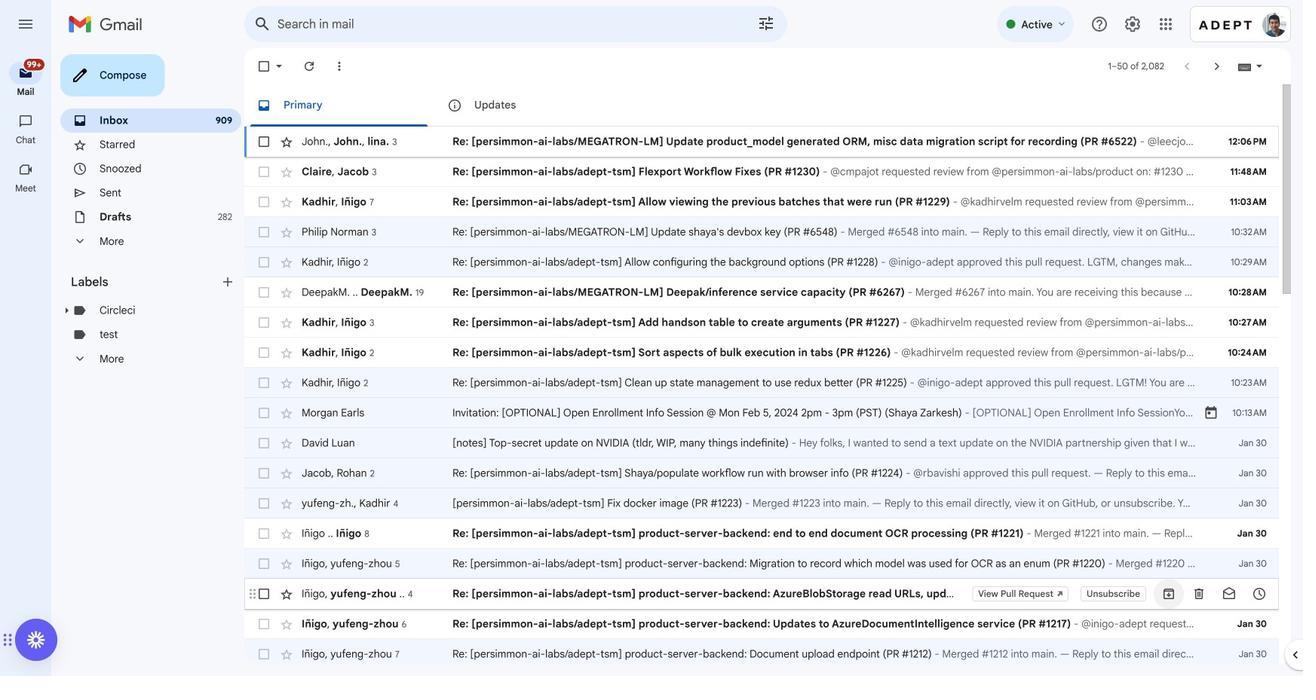 Task type: describe. For each thing, give the bounding box(es) containing it.
move image
[[2, 631, 8, 649]]

8 row from the top
[[244, 338, 1279, 368]]

move image
[[8, 631, 13, 649]]

older image
[[1210, 59, 1225, 74]]

14 row from the top
[[244, 519, 1279, 549]]

settings image
[[1124, 15, 1142, 33]]

Search in mail text field
[[278, 17, 715, 32]]

6 row from the top
[[244, 278, 1279, 308]]

16 row from the top
[[244, 579, 1279, 609]]

9 row from the top
[[244, 368, 1279, 398]]

7 row from the top
[[244, 308, 1279, 338]]

15 row from the top
[[244, 549, 1279, 579]]

1 row from the top
[[244, 127, 1279, 157]]

10 row from the top
[[244, 398, 1279, 428]]



Task type: locate. For each thing, give the bounding box(es) containing it.
tab list
[[244, 84, 1279, 127]]

refresh image
[[302, 59, 317, 74]]

12 row from the top
[[244, 459, 1279, 489]]

None checkbox
[[256, 195, 272, 210], [256, 225, 272, 240], [256, 255, 272, 270], [256, 345, 272, 360], [256, 376, 272, 391], [256, 436, 272, 451], [256, 466, 272, 481], [256, 557, 272, 572], [256, 617, 272, 632], [256, 647, 272, 662], [256, 195, 272, 210], [256, 225, 272, 240], [256, 255, 272, 270], [256, 345, 272, 360], [256, 376, 272, 391], [256, 436, 272, 451], [256, 466, 272, 481], [256, 557, 272, 572], [256, 617, 272, 632], [256, 647, 272, 662]]

gmail image
[[68, 9, 150, 39]]

13 row from the top
[[244, 489, 1279, 519]]

None checkbox
[[256, 59, 272, 74], [256, 134, 272, 149], [256, 164, 272, 179], [256, 285, 272, 300], [256, 315, 272, 330], [256, 406, 272, 421], [256, 496, 272, 511], [256, 526, 272, 541], [256, 587, 272, 602], [256, 59, 272, 74], [256, 134, 272, 149], [256, 164, 272, 179], [256, 285, 272, 300], [256, 315, 272, 330], [256, 406, 272, 421], [256, 496, 272, 511], [256, 526, 272, 541], [256, 587, 272, 602]]

11 row from the top
[[244, 428, 1279, 459]]

support image
[[1091, 15, 1109, 33]]

select input tool image
[[1255, 60, 1264, 72]]

2 row from the top
[[244, 157, 1279, 187]]

Search in mail search field
[[244, 6, 787, 42]]

heading
[[0, 86, 51, 98], [0, 134, 51, 146], [0, 183, 51, 195], [71, 275, 220, 290]]

main menu image
[[17, 15, 35, 33]]

3 row from the top
[[244, 187, 1279, 217]]

main content
[[244, 84, 1279, 676]]

4 row from the top
[[244, 217, 1279, 247]]

record a loom image
[[27, 631, 45, 649]]

updates tab
[[435, 84, 625, 127]]

advanced search options image
[[751, 8, 781, 38]]

18 row from the top
[[244, 640, 1279, 670]]

17 row from the top
[[244, 609, 1279, 640]]

search in mail image
[[249, 11, 276, 38]]

5 row from the top
[[244, 247, 1279, 278]]

more email options image
[[332, 59, 347, 74]]

navigation
[[0, 48, 53, 676]]

primary tab
[[244, 84, 434, 127]]

row
[[244, 127, 1279, 157], [244, 157, 1279, 187], [244, 187, 1279, 217], [244, 217, 1279, 247], [244, 247, 1279, 278], [244, 278, 1279, 308], [244, 308, 1279, 338], [244, 338, 1279, 368], [244, 368, 1279, 398], [244, 398, 1279, 428], [244, 428, 1279, 459], [244, 459, 1279, 489], [244, 489, 1279, 519], [244, 519, 1279, 549], [244, 549, 1279, 579], [244, 579, 1279, 609], [244, 609, 1279, 640], [244, 640, 1279, 670]]



Task type: vqa. For each thing, say whether or not it's contained in the screenshot.
row
yes



